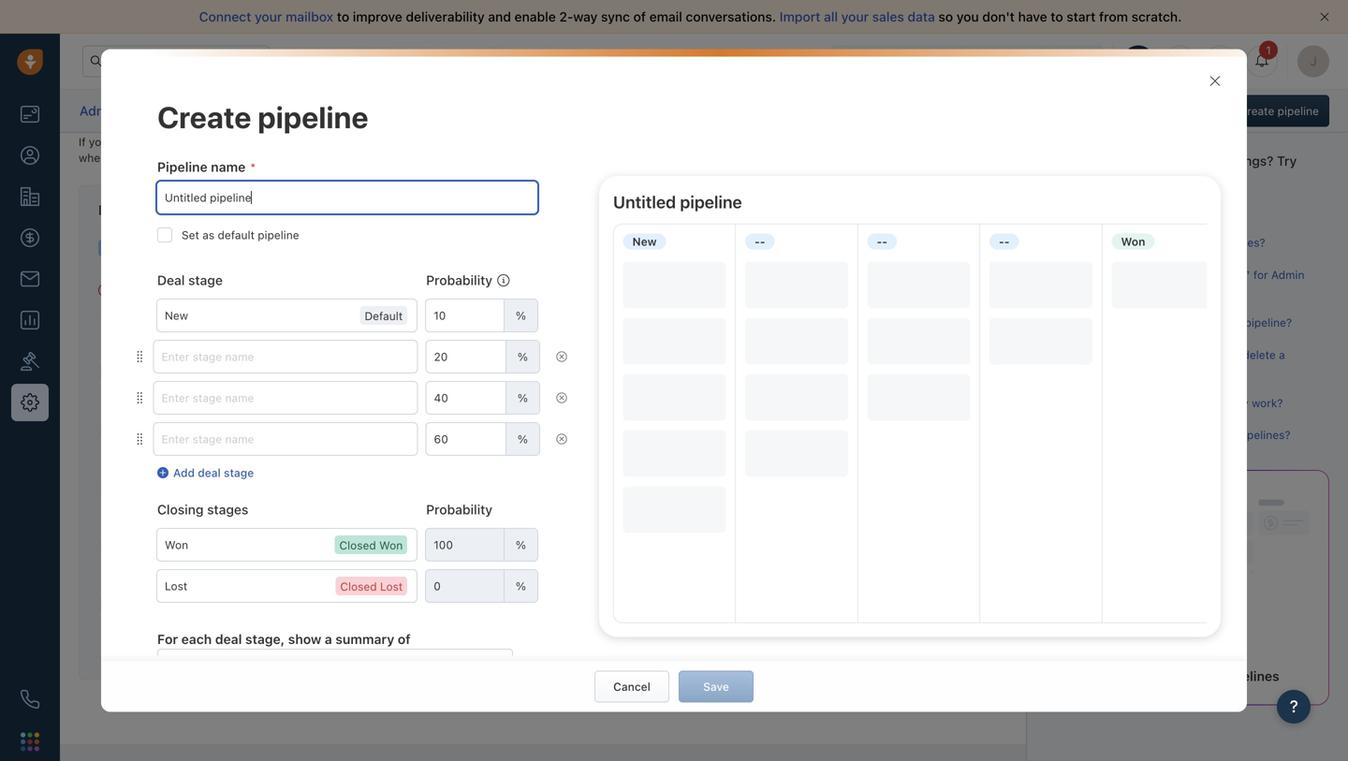 Task type: describe. For each thing, give the bounding box(es) containing it.
has
[[165, 135, 184, 148]]

0 vertical spatial pipelines?
[[1186, 204, 1240, 217]]

create inside create pipeline button
[[1240, 104, 1275, 118]]

data
[[908, 9, 935, 24]]

after
[[188, 282, 213, 295]]

sync
[[601, 9, 630, 24]]

1 horizontal spatial pipelines
[[1222, 669, 1280, 684]]

1 link
[[1246, 41, 1278, 77]]

your inside need help configuring your settings? try these resources:
[[1186, 153, 1214, 169]]

1 vertical spatial pipelines?
[[1213, 236, 1266, 249]]

value
[[196, 656, 224, 670]]

cancel button
[[595, 671, 670, 703]]

lost
[[380, 580, 403, 593]]

in
[[921, 55, 930, 67]]

4 : from the top
[[172, 523, 175, 537]]

deal value button
[[157, 649, 513, 681]]

cancel
[[614, 680, 651, 693]]

connect your mailbox link
[[199, 9, 337, 24]]

phone image
[[21, 690, 39, 709]]

your left mailbox
[[255, 9, 282, 24]]

how to set up and use weighted pipelines?
[[1065, 429, 1291, 442]]

1 vertical spatial can
[[1123, 316, 1143, 329]]

multiple inside if your business has multiple sales processes, create custom pipelines for each process. you can have unique deal stages, set probabilities for each stage, and also specify when deals should go stale.
[[187, 135, 229, 148]]

preferred
[[1193, 316, 1242, 329]]

delete
[[1243, 348, 1276, 361]]

0 vertical spatial admin
[[80, 103, 119, 118]]

up
[[1125, 429, 1138, 442]]

deal for deal stage
[[157, 273, 185, 288]]

settings?
[[1217, 153, 1274, 169]]

deals inside if your business has multiple sales processes, create custom pipelines for each process. you can have unique deal stages, set probabilities for each stage, and also specify when deals should go stale.
[[110, 151, 138, 164]]

add
[[173, 467, 195, 480]]

for each deal stage, show a summary of deal value
[[157, 632, 411, 670]]

connect
[[199, 9, 251, 24]]

1 horizontal spatial each
[[471, 135, 496, 148]]

create pipeline link
[[432, 186, 763, 671]]

interactive tour
[[1156, 640, 1236, 653]]

unique
[[621, 135, 657, 148]]

each inside for each deal stage, show a summary of deal value
[[181, 632, 212, 647]]

4 - from the left
[[882, 235, 888, 248]]

how to create multiple deal pipelines?
[[1065, 236, 1266, 249]]

stale for deals?
[[1116, 396, 1141, 410]]

1 horizontal spatial won
[[1121, 235, 1146, 248]]

2 vertical spatial multiple
[[1142, 236, 1184, 249]]

Enter a name field
[[157, 182, 538, 214]]

how to mark a pipeline as "default" for admin activities?
[[1065, 268, 1305, 297]]

30
[[216, 282, 230, 295]]

default for default
[[365, 310, 403, 323]]

1 : from the top
[[172, 349, 175, 362]]

add deal stage
[[173, 467, 254, 480]]

how to create multiple deal pipelines? link
[[1065, 236, 1266, 249]]

qualification probability : 30%
[[113, 389, 202, 420]]

business
[[115, 135, 162, 148]]

closed won
[[339, 539, 403, 552]]

6 - from the left
[[1005, 235, 1010, 248]]

your right all
[[842, 9, 869, 24]]

deliverability
[[406, 9, 485, 24]]

what for what are stale deals? how do they work?
[[1065, 396, 1093, 410]]

0 horizontal spatial stage
[[188, 273, 223, 288]]

pipeline inside how to mark a pipeline as "default" for admin activities?
[[1144, 268, 1186, 281]]

21
[[933, 55, 944, 67]]

and inside if your business has multiple sales processes, create custom pipelines for each process. you can have unique deal stages, set probabilities for each stage, and also specify when deals should go stale.
[[898, 135, 917, 148]]

when inside what happens to deals when you delete a pipeline or downgrade plans?
[[1189, 348, 1218, 361]]

2-
[[559, 9, 573, 24]]

deal for deal go stale after 30 days
[[116, 282, 140, 295]]

days for deal go stale after 30 days
[[234, 282, 258, 295]]

need help configuring your settings? try these resources:
[[1046, 153, 1297, 187]]

pipeline inside what happens to deals when you delete a pipeline or downgrade plans?
[[1065, 364, 1106, 377]]

how for can
[[1065, 316, 1088, 329]]

how users can set their preferred pipeline?
[[1065, 316, 1292, 329]]

3 % button from the top
[[135, 423, 575, 455]]

mark
[[1105, 268, 1132, 281]]

if your business has multiple sales processes, create custom pipelines for each process. you can have unique deal stages, set probabilities for each stage, and also specify when deals should go stale.
[[79, 135, 984, 164]]

what are multiple deal pipelines?
[[1065, 204, 1240, 217]]

or
[[1109, 364, 1120, 377]]

1 horizontal spatial default
[[218, 229, 255, 242]]

create pipeline inside create pipeline button
[[1240, 104, 1319, 118]]

admin settings link
[[79, 96, 175, 126]]

2 -- from the left
[[877, 235, 888, 248]]

pipeline?
[[1245, 316, 1292, 329]]

1 horizontal spatial of
[[634, 9, 646, 24]]

1 vertical spatial pipeline
[[146, 202, 195, 218]]

negotiation probability : 80%
[[113, 563, 203, 595]]

Search your CRM... text field
[[82, 45, 270, 77]]

closing stages
[[157, 502, 248, 518]]

don't
[[983, 9, 1015, 24]]

what are multiple deal pipelines? link
[[1065, 204, 1240, 217]]

are for stale
[[1096, 396, 1112, 410]]

60%
[[178, 523, 203, 537]]

0 horizontal spatial for
[[453, 135, 468, 148]]

activities?
[[1065, 284, 1118, 297]]

a right take
[[1129, 669, 1136, 684]]

more
[[261, 151, 288, 164]]

phone element
[[11, 681, 49, 718]]

2 - from the left
[[760, 235, 766, 248]]

discovery
[[113, 447, 173, 462]]

what are stale deals? how do they work? link
[[1065, 396, 1283, 410]]

a inside how to mark a pipeline as "default" for admin activities?
[[1135, 268, 1141, 281]]

new
[[633, 235, 657, 248]]

6 : from the top
[[172, 640, 175, 653]]

0 horizontal spatial as
[[145, 241, 157, 254]]

stages
[[207, 502, 248, 518]]

*
[[250, 161, 256, 174]]

1 horizontal spatial stage
[[224, 467, 254, 480]]

1 horizontal spatial set
[[182, 229, 199, 242]]

0 horizontal spatial you
[[957, 9, 979, 24]]

default for default pipeline
[[98, 202, 143, 218]]

2 horizontal spatial each
[[833, 135, 859, 148]]

1 horizontal spatial have
[[1018, 9, 1048, 24]]

you inside what happens to deals when you delete a pipeline or downgrade plans?
[[1221, 348, 1240, 361]]

2 % button from the top
[[135, 382, 575, 414]]

try
[[1277, 153, 1297, 169]]

0 vertical spatial pipelines
[[212, 102, 268, 117]]

probability inside qualification probability : 30%
[[113, 407, 169, 420]]

0 vertical spatial pipeline
[[157, 159, 208, 175]]

have inside if your business has multiple sales processes, create custom pipelines for each process. you can have unique deal stages, set probabilities for each stage, and also specify when deals should go stale.
[[593, 135, 618, 148]]

conversations.
[[686, 9, 776, 24]]

show
[[288, 632, 321, 647]]

of inside for each deal stage, show a summary of deal value
[[398, 632, 411, 647]]

2 horizontal spatial set
[[1146, 316, 1162, 329]]

configuring
[[1112, 153, 1183, 169]]

what for what are multiple deal pipelines?
[[1065, 204, 1093, 217]]

close image
[[1320, 12, 1330, 22]]

probability inside negotiation probability : 80%
[[113, 582, 169, 595]]

0 vertical spatial and
[[488, 9, 511, 24]]

80%
[[178, 582, 203, 595]]

create inside create pipeline link
[[563, 463, 593, 473]]

1 -- from the left
[[755, 235, 766, 248]]

2 vertical spatial of
[[1169, 669, 1182, 684]]

a inside what happens to deals when you delete a pipeline or downgrade plans?
[[1279, 348, 1286, 361]]

pipelines
[[403, 135, 450, 148]]

for inside how to mark a pipeline as "default" for admin activities?
[[1254, 268, 1269, 281]]

0 horizontal spatial default
[[161, 241, 198, 254]]

explore plans
[[1005, 54, 1078, 67]]

pipeline name *
[[157, 159, 256, 175]]

these
[[1046, 171, 1081, 187]]

1 horizontal spatial for
[[815, 135, 830, 148]]

how for set
[[1065, 429, 1088, 442]]

trial
[[872, 55, 891, 67]]

specify
[[945, 135, 984, 148]]

all
[[824, 9, 838, 24]]

you
[[548, 135, 568, 148]]

email
[[650, 9, 682, 24]]

create pipeline inside create pipeline link
[[563, 463, 632, 473]]

2 vertical spatial pipelines?
[[1238, 429, 1291, 442]]

stage, inside if your business has multiple sales processes, create custom pipelines for each process. you can have unique deal stages, set probabilities for each stage, and also specify when deals should go stale.
[[862, 135, 895, 148]]

learn
[[229, 151, 258, 164]]



Task type: vqa. For each thing, say whether or not it's contained in the screenshot.


Task type: locate. For each thing, give the bounding box(es) containing it.
1 horizontal spatial go
[[180, 151, 194, 164]]

closed for closed won
[[339, 539, 376, 552]]

0 vertical spatial stage
[[188, 273, 223, 288]]

create
[[157, 99, 251, 135], [1240, 104, 1275, 118], [563, 463, 593, 473]]

what for what happens to deals when you delete a pipeline or downgrade plans?
[[1065, 348, 1093, 361]]

probability
[[426, 273, 493, 288], [113, 349, 169, 362], [113, 407, 169, 420], [113, 465, 169, 479], [426, 502, 493, 518], [113, 523, 169, 537], [113, 582, 169, 595], [113, 640, 169, 653]]

won up lost
[[379, 539, 403, 552]]

for right pipelines
[[453, 135, 468, 148]]

multiple down what are multiple deal pipelines?
[[1142, 236, 1184, 249]]

0 horizontal spatial stale
[[160, 282, 185, 295]]

deal
[[660, 135, 682, 148], [1161, 204, 1183, 217], [1187, 236, 1209, 249], [198, 467, 221, 480], [215, 632, 242, 647]]

default up 30
[[218, 229, 255, 242]]

0 horizontal spatial create pipeline
[[157, 99, 369, 135]]

1 horizontal spatial default
[[365, 310, 403, 323]]

sales left data
[[873, 9, 904, 24]]

deals?
[[1144, 396, 1179, 410]]

2 vertical spatial what
[[1065, 396, 1093, 410]]

0 horizontal spatial stage,
[[245, 632, 285, 647]]

admin inside how to mark a pipeline as "default" for admin activities?
[[1272, 268, 1305, 281]]

1 vertical spatial admin
[[1272, 268, 1305, 281]]

admin
[[80, 103, 119, 118], [1272, 268, 1305, 281]]

: left 40%
[[172, 465, 175, 479]]

set up deal stage at top
[[182, 229, 199, 242]]

1 horizontal spatial set
[[1105, 429, 1122, 442]]

can right you
[[571, 135, 590, 148]]

for
[[453, 135, 468, 148], [815, 135, 830, 148], [1254, 268, 1269, 281]]

"default"
[[1204, 268, 1251, 281]]

1 vertical spatial tour
[[1139, 669, 1165, 684]]

1 vertical spatial are
[[1096, 396, 1112, 410]]

your left settings? at the right top of page
[[1186, 153, 1214, 169]]

0 vertical spatial create
[[324, 135, 357, 148]]

: left 100%
[[172, 640, 175, 653]]

how inside how to mark a pipeline as "default" for admin activities?
[[1065, 268, 1088, 281]]

custom
[[360, 135, 399, 148]]

3 : from the top
[[172, 465, 175, 479]]

0 horizontal spatial create
[[157, 99, 251, 135]]

5 - from the left
[[999, 235, 1005, 248]]

take
[[1096, 669, 1125, 684]]

each
[[471, 135, 496, 148], [833, 135, 859, 148], [181, 632, 212, 647]]

0 horizontal spatial set
[[125, 241, 142, 254]]

explore plans link
[[995, 50, 1088, 72]]

1 are from the top
[[1096, 204, 1112, 217]]

deal left after at the left of the page
[[157, 273, 185, 288]]

are down resources:
[[1096, 204, 1112, 217]]

stale for after
[[160, 282, 185, 295]]

0 horizontal spatial tour
[[1139, 669, 1165, 684]]

how to mark a pipeline as "default" for admin activities? link
[[1065, 268, 1305, 297]]

stage, inside for each deal stage, show a summary of deal value
[[245, 632, 285, 647]]

plans?
[[1186, 364, 1220, 377]]

set as default pipeline up deal stage at top
[[125, 241, 242, 254]]

deal up how to create multiple deal pipelines? link on the top of the page
[[1161, 204, 1183, 217]]

deal up the how to mark a pipeline as "default" for admin activities? link
[[1187, 236, 1209, 249]]

0 vertical spatial set
[[727, 135, 744, 148]]

default
[[98, 202, 143, 218], [365, 310, 403, 323]]

take a tour of sales pipelines
[[1096, 669, 1280, 684]]

1 horizontal spatial create
[[1105, 236, 1139, 249]]

1 vertical spatial create
[[1105, 236, 1139, 249]]

stage, left also
[[862, 135, 895, 148]]

have right don't
[[1018, 9, 1048, 24]]

to
[[337, 9, 349, 24], [1051, 9, 1064, 24], [1091, 236, 1102, 249], [1091, 268, 1102, 281], [1144, 348, 1155, 361], [1091, 429, 1102, 442]]

so
[[939, 9, 953, 24]]

0 horizontal spatial admin
[[80, 103, 119, 118]]

1 horizontal spatial --
[[877, 235, 888, 248]]

deal
[[157, 273, 185, 288], [116, 282, 140, 295], [170, 656, 193, 670]]

0 vertical spatial can
[[571, 135, 590, 148]]

1 vertical spatial default
[[365, 310, 403, 323]]

pipeline down has
[[157, 159, 208, 175]]

each up value
[[181, 632, 212, 647]]

0 vertical spatial you
[[957, 9, 979, 24]]

tour
[[1215, 640, 1236, 653], [1139, 669, 1165, 684]]

0 horizontal spatial set
[[727, 135, 744, 148]]

1 vertical spatial what
[[1065, 348, 1093, 361]]

qualification
[[113, 389, 189, 404]]

1 horizontal spatial as
[[202, 229, 215, 242]]

when inside if your business has multiple sales processes, create custom pipelines for each process. you can have unique deal stages, set probabilities for each stage, and also specify when deals should go stale.
[[79, 151, 107, 164]]

pipelines? up how to create multiple deal pipelines?
[[1186, 204, 1240, 217]]

set left up
[[1105, 429, 1122, 442]]

3 - from the left
[[877, 235, 882, 248]]

: inside discovery probability : 40%
[[172, 465, 175, 479]]

also
[[920, 135, 942, 148]]

process.
[[500, 135, 545, 148]]

for right probabilities
[[815, 135, 830, 148]]

deal stage
[[157, 273, 223, 288]]

1 horizontal spatial days
[[947, 55, 970, 67]]

deals
[[110, 151, 138, 164], [1158, 348, 1186, 361]]

tour right take
[[1139, 669, 1165, 684]]

admin up if
[[80, 103, 119, 118]]

when up plans?
[[1189, 348, 1218, 361]]

2 horizontal spatial for
[[1254, 268, 1269, 281]]

pipeline down should
[[146, 202, 195, 218]]

1 - from the left
[[755, 235, 760, 248]]

1 % button from the top
[[135, 341, 575, 373]]

: left 80%
[[172, 582, 175, 595]]

closed left lost
[[340, 580, 377, 593]]

0 vertical spatial default
[[98, 202, 143, 218]]

your trial ends in 21 days
[[847, 55, 970, 67]]

0 vertical spatial closed
[[339, 539, 376, 552]]

sales inside if your business has multiple sales processes, create custom pipelines for each process. you can have unique deal stages, set probabilities for each stage, and also specify when deals should go stale.
[[233, 135, 260, 148]]

1 horizontal spatial deals
[[1158, 348, 1186, 361]]

pipeline
[[157, 159, 208, 175], [146, 202, 195, 218]]

negotiation
[[113, 563, 183, 578]]

weighted
[[1186, 429, 1235, 442]]

resources:
[[1084, 171, 1149, 187]]

downgrade
[[1124, 364, 1183, 377]]

freshworks switcher image
[[21, 733, 39, 751]]

of right the sync
[[634, 9, 646, 24]]

deals inside what happens to deals when you delete a pipeline or downgrade plans?
[[1158, 348, 1186, 361]]

a right show
[[325, 632, 332, 647]]

set as default pipeline up 30
[[182, 229, 299, 242]]

1 horizontal spatial admin
[[1272, 268, 1305, 281]]

deals up downgrade
[[1158, 348, 1186, 361]]

closed for closed lost
[[340, 580, 377, 593]]

scratch.
[[1132, 9, 1182, 24]]

go left deal stage at top
[[143, 282, 156, 295]]

to inside how to mark a pipeline as "default" for admin activities?
[[1091, 268, 1102, 281]]

deal inside for each deal stage, show a summary of deal value
[[170, 656, 193, 670]]

40%
[[178, 465, 203, 479]]

each left process.
[[471, 135, 496, 148]]

: inside negotiation probability : 80%
[[172, 582, 175, 595]]

1 vertical spatial sales
[[233, 135, 260, 148]]

set right stages,
[[727, 135, 744, 148]]

create inside if your business has multiple sales processes, create custom pipelines for each process. you can have unique deal stages, set probabilities for each stage, and also specify when deals should go stale.
[[324, 135, 357, 148]]

your
[[255, 9, 282, 24], [842, 9, 869, 24], [89, 135, 112, 148], [1186, 153, 1214, 169]]

what happens to deals when you delete a pipeline or downgrade plans?
[[1065, 348, 1286, 377]]

what
[[1065, 204, 1093, 217], [1065, 348, 1093, 361], [1065, 396, 1093, 410]]

of right "summary"
[[398, 632, 411, 647]]

0 horizontal spatial won
[[379, 539, 403, 552]]

are
[[1096, 204, 1112, 217], [1096, 396, 1112, 410]]

closed lost
[[340, 580, 403, 593]]

Enter stage name field
[[157, 300, 417, 332], [154, 341, 417, 373], [154, 382, 417, 414], [154, 423, 417, 455], [157, 529, 417, 561], [157, 571, 417, 602]]

admin up pipeline?
[[1272, 268, 1305, 281]]

create
[[324, 135, 357, 148], [1105, 236, 1139, 249]]

pipelines? up "default"
[[1213, 236, 1266, 249]]

stale left after at the left of the page
[[160, 282, 185, 295]]

0 vertical spatial won
[[1121, 235, 1146, 248]]

are for multiple
[[1096, 204, 1112, 217]]

as inside how to mark a pipeline as "default" for admin activities?
[[1189, 268, 1201, 281]]

: inside qualification probability : 30%
[[172, 407, 175, 420]]

1 vertical spatial you
[[1221, 348, 1240, 361]]

need
[[1046, 153, 1079, 169]]

1 horizontal spatial when
[[1189, 348, 1218, 361]]

what down "these"
[[1065, 204, 1093, 217]]

start
[[1067, 9, 1096, 24]]

deal down 100%
[[170, 656, 193, 670]]

can inside if your business has multiple sales processes, create custom pipelines for each process. you can have unique deal stages, set probabilities for each stage, and also specify when deals should go stale.
[[571, 135, 590, 148]]

your inside if your business has multiple sales processes, create custom pipelines for each process. you can have unique deal stages, set probabilities for each stage, and also specify when deals should go stale.
[[89, 135, 112, 148]]

probability inside discovery probability : 40%
[[113, 465, 169, 479]]

0 horizontal spatial when
[[79, 151, 107, 164]]

1 what from the top
[[1065, 204, 1093, 217]]

pipelines? down the work?
[[1238, 429, 1291, 442]]

deal inside if your business has multiple sales processes, create custom pipelines for each process. you can have unique deal stages, set probabilities for each stage, and also specify when deals should go stale.
[[660, 135, 682, 148]]

deal up value
[[215, 632, 242, 647]]

1 horizontal spatial you
[[1221, 348, 1240, 361]]

help
[[1082, 153, 1109, 169]]

how for create
[[1065, 236, 1088, 249]]

0 horizontal spatial deals
[[110, 151, 138, 164]]

0 vertical spatial what
[[1065, 204, 1093, 217]]

2 what from the top
[[1065, 348, 1093, 361]]

deal left deal stage at top
[[116, 282, 140, 295]]

2 horizontal spatial of
[[1169, 669, 1182, 684]]

and left "enable"
[[488, 9, 511, 24]]

go down has
[[180, 151, 194, 164]]

go inside if your business has multiple sales processes, create custom pipelines for each process. you can have unique deal stages, set probabilities for each stage, and also specify when deals should go stale.
[[180, 151, 194, 164]]

for
[[157, 632, 178, 647]]

1 vertical spatial % button
[[135, 382, 575, 414]]

stage up 20%
[[188, 273, 223, 288]]

when
[[79, 151, 107, 164], [1189, 348, 1218, 361]]

what left happens
[[1065, 348, 1093, 361]]

way
[[573, 9, 598, 24]]

a
[[1135, 268, 1141, 281], [1279, 348, 1286, 361], [325, 632, 332, 647], [1129, 669, 1136, 684]]

are down the or
[[1096, 396, 1112, 410]]

1 vertical spatial of
[[398, 632, 411, 647]]

0 vertical spatial sales
[[873, 9, 904, 24]]

each right probabilities
[[833, 135, 859, 148]]

0 vertical spatial go
[[180, 151, 194, 164]]

you right so
[[957, 9, 979, 24]]

connect your mailbox to improve deliverability and enable 2-way sync of email conversations. import all your sales data so you don't have to start from scratch.
[[199, 9, 1182, 24]]

plans
[[1049, 54, 1078, 67]]

improve
[[353, 9, 402, 24]]

stage, left show
[[245, 632, 285, 647]]

create pipeline button
[[1229, 95, 1330, 127]]

learn more link
[[229, 151, 288, 164]]

your right if
[[89, 135, 112, 148]]

3 -- from the left
[[999, 235, 1010, 248]]

ends
[[894, 55, 918, 67]]

of left sales
[[1169, 669, 1182, 684]]

0 vertical spatial tour
[[1215, 640, 1236, 653]]

0 horizontal spatial default
[[98, 202, 143, 218]]

set left the their
[[1146, 316, 1162, 329]]

: left 30% at the bottom
[[172, 407, 175, 420]]

0 vertical spatial are
[[1096, 204, 1112, 217]]

1 horizontal spatial create pipeline
[[563, 463, 632, 473]]

0 horizontal spatial sales
[[233, 135, 260, 148]]

as down default pipeline
[[145, 241, 157, 254]]

multiple up stale.
[[187, 135, 229, 148]]

stage up the stages
[[224, 467, 254, 480]]

how to set up and use weighted pipelines? link
[[1065, 429, 1291, 442]]

explore
[[1005, 54, 1046, 67]]

for right "default"
[[1254, 268, 1269, 281]]

create pipeline
[[157, 99, 369, 135], [1240, 104, 1319, 118], [563, 463, 632, 473]]

0 horizontal spatial create
[[324, 135, 357, 148]]

what inside what happens to deals when you delete a pipeline or downgrade plans?
[[1065, 348, 1093, 361]]

what left deals?
[[1065, 396, 1093, 410]]

0 horizontal spatial have
[[593, 135, 618, 148]]

multiple down resources:
[[1116, 204, 1158, 217]]

2 vertical spatial and
[[1141, 429, 1161, 442]]

deal right add
[[198, 467, 221, 480]]

enable
[[515, 9, 556, 24]]

0 vertical spatial stage,
[[862, 135, 895, 148]]

days right 21
[[947, 55, 970, 67]]

stages,
[[686, 135, 724, 148]]

you left the "delete"
[[1221, 348, 1240, 361]]

set down default pipeline
[[125, 241, 142, 254]]

0 horizontal spatial each
[[181, 632, 212, 647]]

0 vertical spatial of
[[634, 9, 646, 24]]

how users can set their preferred pipeline? link
[[1065, 316, 1292, 329]]

pipelines up learn
[[212, 102, 268, 117]]

None field
[[426, 300, 538, 332], [427, 341, 539, 373], [427, 382, 539, 414], [427, 423, 539, 455], [426, 529, 538, 561], [426, 571, 538, 602], [426, 300, 538, 332], [427, 341, 539, 373], [427, 382, 539, 414], [427, 423, 539, 455], [426, 529, 538, 561], [426, 571, 538, 602]]

100%
[[178, 640, 208, 653]]

0 vertical spatial % button
[[135, 341, 575, 373]]

pipelines right sales
[[1222, 669, 1280, 684]]

settings
[[122, 103, 174, 118]]

and right up
[[1141, 429, 1161, 442]]

discovery probability : 40%
[[113, 447, 203, 479]]

1 vertical spatial multiple
[[1116, 204, 1158, 217]]

container_wx8msf4aqz5i3rn1 image
[[1209, 74, 1222, 88], [497, 274, 510, 287], [135, 351, 145, 363], [556, 393, 567, 404]]

and left also
[[898, 135, 917, 148]]

container_wx8msf4aqz5i3rn1 image
[[556, 351, 567, 363], [135, 393, 145, 404], [135, 434, 145, 445], [556, 434, 567, 445], [157, 467, 169, 479]]

as up deal stage at top
[[202, 229, 215, 242]]

set inside if your business has multiple sales processes, create custom pipelines for each process. you can have unique deal stages, set probabilities for each stage, and also specify when deals should go stale.
[[727, 135, 744, 148]]

have left unique
[[593, 135, 618, 148]]

%
[[516, 309, 526, 322], [518, 350, 528, 363], [518, 392, 528, 405], [518, 433, 528, 446], [516, 539, 526, 552], [516, 580, 526, 593]]

0 vertical spatial have
[[1018, 9, 1048, 24]]

2 : from the top
[[172, 407, 175, 420]]

when down if
[[79, 151, 107, 164]]

summary
[[336, 632, 395, 647]]

default up deal stage at top
[[161, 241, 198, 254]]

deal right unique
[[660, 135, 682, 148]]

create left custom
[[324, 135, 357, 148]]

pipelines
[[212, 102, 268, 117], [1222, 669, 1280, 684]]

1 vertical spatial set
[[1146, 316, 1162, 329]]

mailbox
[[286, 9, 334, 24]]

days right 30
[[234, 282, 258, 295]]

: left the 60%
[[172, 523, 175, 537]]

1 horizontal spatial stale
[[1116, 396, 1141, 410]]

0 horizontal spatial --
[[755, 235, 766, 248]]

2 are from the top
[[1096, 396, 1112, 410]]

tour inside button
[[1215, 640, 1236, 653]]

should
[[142, 151, 177, 164]]

1 vertical spatial deals
[[1158, 348, 1186, 361]]

1 vertical spatial when
[[1189, 348, 1218, 361]]

3 what from the top
[[1065, 396, 1093, 410]]

a inside for each deal stage, show a summary of deal value
[[325, 632, 332, 647]]

their
[[1165, 316, 1189, 329]]

won down what are multiple deal pipelines?
[[1121, 235, 1146, 248]]

0 horizontal spatial can
[[571, 135, 590, 148]]

2 horizontal spatial and
[[1141, 429, 1161, 442]]

pipeline inside button
[[1278, 104, 1319, 118]]

name
[[211, 159, 246, 175]]

they
[[1226, 396, 1249, 410]]

1 horizontal spatial sales
[[873, 9, 904, 24]]

processes,
[[263, 135, 321, 148]]

2 horizontal spatial create pipeline
[[1240, 104, 1319, 118]]

1 horizontal spatial and
[[898, 135, 917, 148]]

tour up sales
[[1215, 640, 1236, 653]]

to inside what happens to deals when you delete a pipeline or downgrade plans?
[[1144, 348, 1155, 361]]

deal inside for each deal stage, show a summary of deal value
[[215, 632, 242, 647]]

days for your trial ends in 21 days
[[947, 55, 970, 67]]

deals down business
[[110, 151, 138, 164]]

2 horizontal spatial as
[[1189, 268, 1201, 281]]

a right the mark
[[1135, 268, 1141, 281]]

a right the "delete"
[[1279, 348, 1286, 361]]

happens
[[1096, 348, 1141, 361]]

sales up learn
[[233, 135, 260, 148]]

1 vertical spatial stale
[[1116, 396, 1141, 410]]

1 horizontal spatial stage,
[[862, 135, 895, 148]]

1 horizontal spatial tour
[[1215, 640, 1236, 653]]

5 : from the top
[[172, 582, 175, 595]]

0 horizontal spatial go
[[143, 282, 156, 295]]

1 vertical spatial go
[[143, 282, 156, 295]]

use
[[1164, 429, 1183, 442]]

what happens to deals when you delete a pipeline or downgrade plans? link
[[1065, 348, 1286, 377]]

closed up closed lost
[[339, 539, 376, 552]]

closing
[[157, 502, 204, 518]]

: left 20%
[[172, 349, 175, 362]]

users
[[1091, 316, 1120, 329]]

how for mark
[[1065, 268, 1088, 281]]

1 vertical spatial stage,
[[245, 632, 285, 647]]

stage
[[188, 273, 223, 288], [224, 467, 254, 480]]

sales
[[1185, 669, 1219, 684]]

from
[[1099, 9, 1128, 24]]

create up the mark
[[1105, 236, 1139, 249]]

0 vertical spatial when
[[79, 151, 107, 164]]

2 vertical spatial % button
[[135, 423, 575, 455]]

stale up up
[[1116, 396, 1141, 410]]

as left "default"
[[1189, 268, 1201, 281]]

how
[[1065, 236, 1088, 249], [1065, 268, 1088, 281], [1065, 316, 1088, 329], [1183, 396, 1206, 410], [1065, 429, 1088, 442]]

can right the 'users'
[[1123, 316, 1143, 329]]



